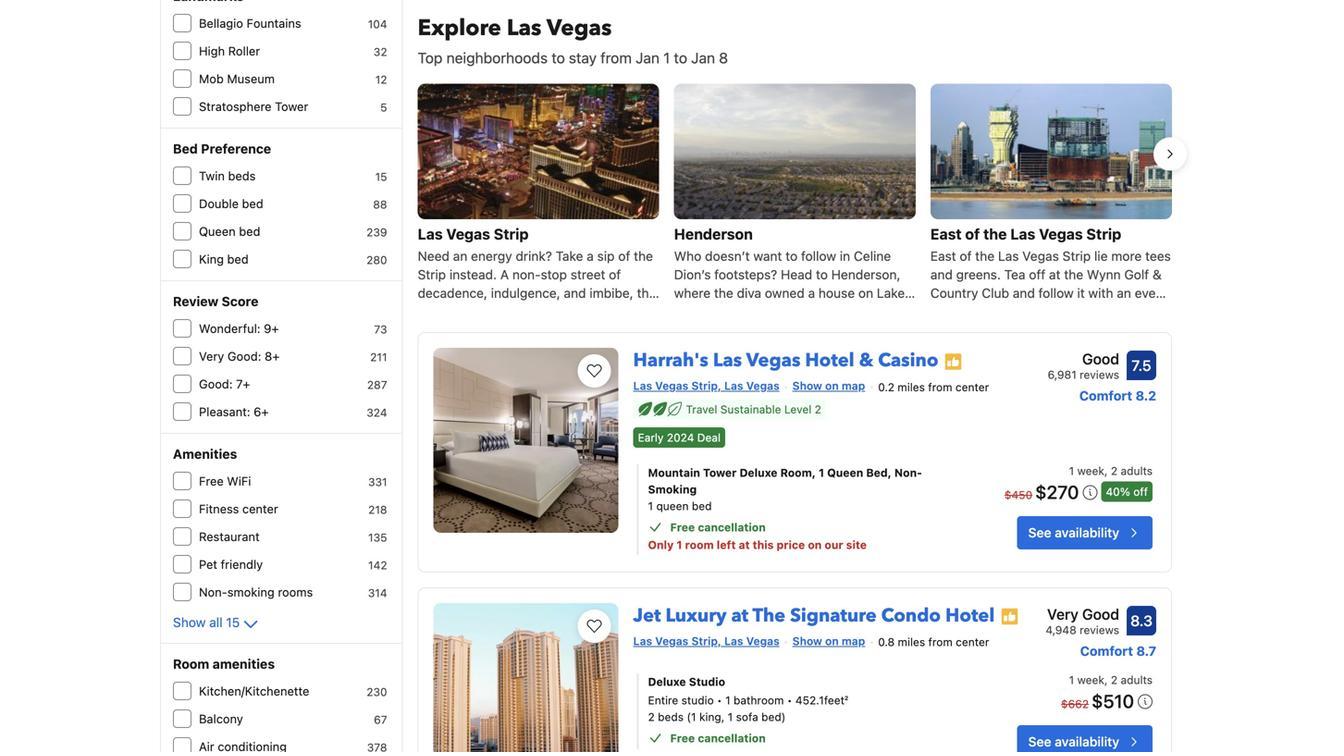 Task type: locate. For each thing, give the bounding box(es) containing it.
1 strip from the left
[[494, 226, 529, 243]]

0 vertical spatial from
[[601, 49, 632, 66]]

1 vertical spatial 15
[[226, 615, 240, 630]]

0 vertical spatial free
[[199, 474, 224, 488]]

reviews up comfort 8.2 on the right
[[1080, 369, 1120, 382]]

1 vertical spatial strip,
[[692, 635, 722, 648]]

1 vertical spatial miles
[[898, 636, 926, 649]]

week up $270
[[1078, 465, 1105, 477]]

deluxe left room,
[[740, 466, 778, 479]]

8.7
[[1137, 644, 1157, 659]]

1 to from the left
[[552, 49, 565, 66]]

availability down $662
[[1055, 734, 1120, 750]]

1 horizontal spatial to
[[674, 49, 688, 66]]

1 vertical spatial see availability
[[1029, 734, 1120, 750]]

comfort down good 6,981 reviews at the right of the page
[[1080, 388, 1133, 404]]

2 free cancellation from the top
[[671, 732, 766, 745]]

tower inside "mountain tower deluxe room, 1 queen bed, non- smoking"
[[703, 466, 737, 479]]

jet luxury at the signature condo hotel link
[[634, 596, 995, 629]]

1 show on map from the top
[[793, 380, 866, 393]]

1 cancellation from the top
[[698, 521, 766, 534]]

1 map from the top
[[842, 380, 866, 393]]

free down (1
[[671, 732, 695, 745]]

east of the las vegas strip
[[931, 226, 1122, 243]]

0 vertical spatial reviews
[[1080, 369, 1120, 382]]

, up 40%
[[1105, 465, 1108, 477]]

1 jan from the left
[[636, 49, 660, 66]]

king bed
[[199, 252, 249, 266]]

0 vertical spatial cancellation
[[698, 521, 766, 534]]

2 reviews from the top
[[1080, 624, 1120, 637]]

0 horizontal spatial beds
[[228, 169, 256, 183]]

comfort down very good 4,948 reviews
[[1081, 644, 1134, 659]]

from right stay
[[601, 49, 632, 66]]

2 vertical spatial free
[[671, 732, 695, 745]]

0 vertical spatial at
[[739, 539, 750, 552]]

wonderful: 9+
[[199, 322, 279, 336]]

las vegas strip, las vegas
[[634, 380, 780, 393], [634, 635, 780, 648]]

luxury
[[666, 603, 727, 629]]

on down signature
[[826, 635, 839, 648]]

1 horizontal spatial strip
[[1087, 226, 1122, 243]]

0 vertical spatial availability
[[1055, 525, 1120, 540]]

jan left 8
[[692, 49, 715, 66]]

on for &
[[826, 380, 839, 393]]

free for $510
[[671, 732, 695, 745]]

1 vertical spatial 1 week , 2 adults
[[1070, 674, 1153, 687]]

0 vertical spatial 15
[[375, 170, 387, 183]]

to
[[552, 49, 565, 66], [674, 49, 688, 66]]

230
[[367, 686, 387, 699]]

0 vertical spatial ,
[[1105, 465, 1108, 477]]

hotel left &
[[806, 348, 855, 374]]

double bed
[[199, 197, 264, 211]]

0 vertical spatial las vegas strip, las vegas
[[634, 380, 780, 393]]

0 horizontal spatial deluxe
[[648, 676, 686, 689]]

2 see availability from the top
[[1029, 734, 1120, 750]]

142
[[368, 559, 387, 572]]

0 vertical spatial center
[[956, 381, 990, 394]]

0 vertical spatial show on map
[[793, 380, 866, 393]]

1 see availability link from the top
[[1018, 516, 1153, 550]]

show on map for signature
[[793, 635, 866, 648]]

1 horizontal spatial deluxe
[[740, 466, 778, 479]]

2 availability from the top
[[1055, 734, 1120, 750]]

1 horizontal spatial non-
[[895, 466, 923, 479]]

, up $510
[[1105, 674, 1108, 687]]

0 vertical spatial strip,
[[692, 380, 722, 393]]

show on map up level
[[793, 380, 866, 393]]

1 , from the top
[[1105, 465, 1108, 477]]

room
[[685, 539, 714, 552]]

cancellation for $510
[[698, 732, 766, 745]]

miles for casino
[[898, 381, 925, 394]]

mountain tower deluxe room, 1 queen bed, non- smoking link
[[648, 465, 961, 498]]

1 left queen
[[648, 500, 654, 513]]

cancellation up left
[[698, 521, 766, 534]]

1 horizontal spatial beds
[[658, 711, 684, 724]]

1 see availability from the top
[[1029, 525, 1120, 540]]

1 horizontal spatial very
[[1048, 606, 1079, 623]]

region
[[403, 76, 1187, 310]]

bellagio fountains
[[199, 16, 301, 30]]

queen inside "mountain tower deluxe room, 1 queen bed, non- smoking"
[[828, 466, 864, 479]]

bellagio
[[199, 16, 243, 30]]

free cancellation up left
[[671, 521, 766, 534]]

0 vertical spatial week
[[1078, 465, 1105, 477]]

1 horizontal spatial hotel
[[946, 603, 995, 629]]

1 week , 2 adults up $510
[[1070, 674, 1153, 687]]

2 las vegas strip, las vegas from the top
[[634, 635, 780, 648]]

this property is part of our preferred partner program. it's committed to providing excellent service and good value. it'll pay us a higher commission if you make a booking. image
[[944, 352, 963, 371], [944, 352, 963, 371], [1001, 608, 1019, 626]]

non- down pet
[[199, 585, 227, 599]]

travel sustainable level 2
[[686, 403, 822, 416]]

2 down entire
[[648, 711, 655, 724]]

deluxe inside "mountain tower deluxe room, 1 queen bed, non- smoking"
[[740, 466, 778, 479]]

see for $270
[[1029, 525, 1052, 540]]

very up 4,948
[[1048, 606, 1079, 623]]

fitness center
[[199, 502, 278, 516]]

&
[[859, 348, 874, 374]]

$450
[[1005, 489, 1033, 502]]

vegas
[[547, 13, 612, 43], [447, 226, 490, 243], [1040, 226, 1083, 243], [747, 348, 801, 374], [656, 380, 689, 393], [747, 380, 780, 393], [656, 635, 689, 648], [747, 635, 780, 648]]

0.2
[[879, 381, 895, 394]]

twin
[[199, 169, 225, 183]]

1 las vegas strip, las vegas from the top
[[634, 380, 780, 393]]

1 vertical spatial non-
[[199, 585, 227, 599]]

early 2024 deal
[[638, 431, 721, 444]]

1 good from the top
[[1083, 351, 1120, 368]]

see availability down $662
[[1029, 734, 1120, 750]]

see availability down $270
[[1029, 525, 1120, 540]]

1 strip, from the top
[[692, 380, 722, 393]]

2 miles from the top
[[898, 636, 926, 649]]

1 left 8
[[664, 49, 670, 66]]

0 horizontal spatial strip
[[494, 226, 529, 243]]

henderson
[[674, 226, 753, 243]]

neighborhoods
[[447, 49, 548, 66]]

from down casino
[[929, 381, 953, 394]]

1 free cancellation from the top
[[671, 521, 766, 534]]

kitchen/kitchenette
[[199, 684, 310, 698]]

bed for double bed
[[242, 197, 264, 211]]

from for harrah's las vegas hotel & casino
[[929, 381, 953, 394]]

from down condo
[[929, 636, 953, 649]]

map down &
[[842, 380, 866, 393]]

very for good
[[1048, 606, 1079, 623]]

0 vertical spatial non-
[[895, 466, 923, 479]]

314
[[368, 587, 387, 600]]

0 vertical spatial deluxe
[[740, 466, 778, 479]]

free down "1 queen bed"
[[671, 521, 695, 534]]

cancellation down "sofa"
[[698, 732, 766, 745]]

0 vertical spatial free cancellation
[[671, 521, 766, 534]]

1 reviews from the top
[[1080, 369, 1120, 382]]

0 vertical spatial miles
[[898, 381, 925, 394]]

good 6,981 reviews
[[1048, 351, 1120, 382]]

week up $662
[[1078, 674, 1105, 687]]

0 vertical spatial adults
[[1121, 465, 1153, 477]]

show for harrah's
[[793, 380, 823, 393]]

0 vertical spatial see availability
[[1029, 525, 1120, 540]]

comfort 8.2
[[1080, 388, 1157, 404]]

good up comfort 8.2 on the right
[[1083, 351, 1120, 368]]

las
[[507, 13, 542, 43], [418, 226, 443, 243], [1011, 226, 1036, 243], [713, 348, 742, 374], [634, 380, 653, 393], [725, 380, 744, 393], [634, 635, 653, 648], [725, 635, 744, 648]]

1 horizontal spatial 15
[[375, 170, 387, 183]]

center for jet luxury at the signature condo hotel
[[956, 636, 990, 649]]

1 vertical spatial deluxe
[[648, 676, 686, 689]]

•
[[717, 694, 723, 707], [787, 694, 793, 707]]

las vegas strip, las vegas for luxury
[[634, 635, 780, 648]]

very inside very good 4,948 reviews
[[1048, 606, 1079, 623]]

1 vertical spatial ,
[[1105, 674, 1108, 687]]

2 good from the top
[[1083, 606, 1120, 623]]

1 miles from the top
[[898, 381, 925, 394]]

adults for $510
[[1121, 674, 1153, 687]]

1 vertical spatial reviews
[[1080, 624, 1120, 637]]

non- right bed,
[[895, 466, 923, 479]]

at right left
[[739, 539, 750, 552]]

, for $510
[[1105, 674, 1108, 687]]

top
[[418, 49, 443, 66]]

0 vertical spatial good
[[1083, 351, 1120, 368]]

good
[[1083, 351, 1120, 368], [1083, 606, 1120, 623]]

reviews up comfort 8.7
[[1080, 624, 1120, 637]]

miles for condo
[[898, 636, 926, 649]]

beds
[[228, 169, 256, 183], [658, 711, 684, 724]]

very
[[199, 349, 224, 363], [1048, 606, 1079, 623]]

1 vertical spatial see
[[1029, 734, 1052, 750]]

0 vertical spatial 1 week , 2 adults
[[1070, 465, 1153, 477]]

1 vertical spatial comfort
[[1081, 644, 1134, 659]]

1 vertical spatial show
[[173, 615, 206, 630]]

very up good: 7+
[[199, 349, 224, 363]]

1 right room,
[[819, 466, 825, 479]]

studio
[[689, 676, 726, 689]]

casino
[[879, 348, 939, 374]]

adults
[[1121, 465, 1153, 477], [1121, 674, 1153, 687]]

• down "deluxe studio" 'link'
[[787, 694, 793, 707]]

1 vertical spatial tower
[[703, 466, 737, 479]]

1 see from the top
[[1029, 525, 1052, 540]]

at left the the
[[732, 603, 749, 629]]

2 cancellation from the top
[[698, 732, 766, 745]]

bed right double
[[242, 197, 264, 211]]

15 inside dropdown button
[[226, 615, 240, 630]]

0 vertical spatial tower
[[275, 99, 309, 113]]

tower down deal
[[703, 466, 737, 479]]

1 vertical spatial free cancellation
[[671, 732, 766, 745]]

1 horizontal spatial jan
[[692, 49, 715, 66]]

strip inside las vegas strip button
[[494, 226, 529, 243]]

availability down $270
[[1055, 525, 1120, 540]]

miles right 0.2
[[898, 381, 925, 394]]

2 week from the top
[[1078, 674, 1105, 687]]

• up king, at the bottom right
[[717, 694, 723, 707]]

2 1 week , 2 adults from the top
[[1070, 674, 1153, 687]]

2 map from the top
[[842, 635, 866, 648]]

67
[[374, 714, 387, 727]]

2 vertical spatial show
[[793, 635, 823, 648]]

tower right stratosphere
[[275, 99, 309, 113]]

0 vertical spatial hotel
[[806, 348, 855, 374]]

miles right 0.8 at bottom
[[898, 636, 926, 649]]

2 , from the top
[[1105, 674, 1108, 687]]

strip, down luxury
[[692, 635, 722, 648]]

1 week , 2 adults up 40%
[[1070, 465, 1153, 477]]

7.5
[[1132, 357, 1152, 375]]

free cancellation for $270
[[671, 521, 766, 534]]

all
[[209, 615, 223, 630]]

0 vertical spatial see availability link
[[1018, 516, 1153, 550]]

0 horizontal spatial very
[[199, 349, 224, 363]]

0 vertical spatial very
[[199, 349, 224, 363]]

2 vertical spatial center
[[956, 636, 990, 649]]

queen left bed,
[[828, 466, 864, 479]]

vegas inside button
[[1040, 226, 1083, 243]]

center right 0.8 at bottom
[[956, 636, 990, 649]]

free down amenities
[[199, 474, 224, 488]]

331
[[368, 476, 387, 489]]

good: left 8+
[[228, 349, 261, 363]]

smoking
[[648, 483, 697, 496]]

1 vertical spatial availability
[[1055, 734, 1120, 750]]

center right 0.2
[[956, 381, 990, 394]]

at
[[739, 539, 750, 552], [732, 603, 749, 629]]

free
[[199, 474, 224, 488], [671, 521, 695, 534], [671, 732, 695, 745]]

1 right the 'only'
[[677, 539, 683, 552]]

vegas inside button
[[447, 226, 490, 243]]

on left "our"
[[808, 539, 822, 552]]

1 vertical spatial free
[[671, 521, 695, 534]]

miles
[[898, 381, 925, 394], [898, 636, 926, 649]]

0 horizontal spatial queen
[[199, 224, 236, 238]]

8.2
[[1136, 388, 1157, 404]]

$662
[[1062, 698, 1089, 711]]

1 adults from the top
[[1121, 465, 1153, 477]]

las vegas strip, las vegas up travel
[[634, 380, 780, 393]]

stay
[[569, 49, 597, 66]]

bed right king
[[227, 252, 249, 266]]

1 vertical spatial see availability link
[[1018, 726, 1153, 752]]

0 horizontal spatial to
[[552, 49, 565, 66]]

1 vertical spatial from
[[929, 381, 953, 394]]

1 left "sofa"
[[728, 711, 733, 724]]

comfort for jet luxury at the signature condo hotel
[[1081, 644, 1134, 659]]

1 vertical spatial adults
[[1121, 674, 1153, 687]]

show down jet luxury at the signature condo hotel
[[793, 635, 823, 648]]

bed,
[[867, 466, 892, 479]]

on for signature
[[826, 635, 839, 648]]

show left all
[[173, 615, 206, 630]]

0 vertical spatial show
[[793, 380, 823, 393]]

2 jan from the left
[[692, 49, 715, 66]]

2 see from the top
[[1029, 734, 1052, 750]]

roller
[[228, 44, 260, 58]]

hotel left this property is part of our preferred partner program. it's committed to providing excellent service and good value. it'll pay us a higher commission if you make a booking. image
[[946, 603, 995, 629]]

from
[[601, 49, 632, 66], [929, 381, 953, 394], [929, 636, 953, 649]]

very good: 8+
[[199, 349, 280, 363]]

free cancellation down king, at the bottom right
[[671, 732, 766, 745]]

map down signature
[[842, 635, 866, 648]]

bed for queen bed
[[239, 224, 260, 238]]

friendly
[[221, 558, 263, 572]]

museum
[[227, 72, 275, 86]]

good: left "7+"
[[199, 377, 233, 391]]

2 vertical spatial on
[[826, 635, 839, 648]]

15 up 88
[[375, 170, 387, 183]]

show on map down signature
[[793, 635, 866, 648]]

good inside good 6,981 reviews
[[1083, 351, 1120, 368]]

2 strip from the left
[[1087, 226, 1122, 243]]

see availability
[[1029, 525, 1120, 540], [1029, 734, 1120, 750]]

0 horizontal spatial 15
[[226, 615, 240, 630]]

las vegas strip, las vegas down luxury
[[634, 635, 780, 648]]

1 vertical spatial cancellation
[[698, 732, 766, 745]]

free for $270
[[671, 521, 695, 534]]

1 vertical spatial show on map
[[793, 635, 866, 648]]

0 vertical spatial map
[[842, 380, 866, 393]]

1 up $270
[[1070, 465, 1075, 477]]

adults down 8.7
[[1121, 674, 1153, 687]]

vegas inside explore las vegas top neighborhoods to stay from jan 1 to jan 8
[[547, 13, 612, 43]]

deluxe inside 'link'
[[648, 676, 686, 689]]

see for $510
[[1029, 734, 1052, 750]]

jan right stay
[[636, 49, 660, 66]]

to left 8
[[674, 49, 688, 66]]

1 inside "mountain tower deluxe room, 1 queen bed, non- smoking"
[[819, 466, 825, 479]]

strip, for luxury
[[692, 635, 722, 648]]

1 right studio
[[726, 694, 731, 707]]

harrah's las vegas hotel & casino link
[[634, 341, 939, 374]]

1 vertical spatial las vegas strip, las vegas
[[634, 635, 780, 648]]

adults up 'off'
[[1121, 465, 1153, 477]]

preference
[[201, 141, 271, 156]]

1 horizontal spatial tower
[[703, 466, 737, 479]]

324
[[367, 406, 387, 419]]

1 1 week , 2 adults from the top
[[1070, 465, 1153, 477]]

15 right all
[[226, 615, 240, 630]]

rooms
[[278, 585, 313, 599]]

map
[[842, 380, 866, 393], [842, 635, 866, 648]]

high
[[199, 44, 225, 58]]

2 see availability link from the top
[[1018, 726, 1153, 752]]

queen down double
[[199, 224, 236, 238]]

8.3
[[1131, 612, 1153, 630]]

104
[[368, 18, 387, 31]]

1 vertical spatial center
[[242, 502, 278, 516]]

0 vertical spatial on
[[826, 380, 839, 393]]

beds down the preference
[[228, 169, 256, 183]]

to left stay
[[552, 49, 565, 66]]

see availability for $270
[[1029, 525, 1120, 540]]

2 strip, from the top
[[692, 635, 722, 648]]

6+
[[254, 405, 269, 419]]

beds inside entire studio • 1 bathroom • 452.1feet² 2 beds (1 king, 1 sofa bed)
[[658, 711, 684, 724]]

week
[[1078, 465, 1105, 477], [1078, 674, 1105, 687]]

1 • from the left
[[717, 694, 723, 707]]

0 vertical spatial good:
[[228, 349, 261, 363]]

$510
[[1092, 690, 1135, 712]]

beds down entire
[[658, 711, 684, 724]]

1 vertical spatial hotel
[[946, 603, 995, 629]]

see availability link down $662
[[1018, 726, 1153, 752]]

las vegas strip
[[418, 226, 529, 243]]

center down wifi at the bottom left
[[242, 502, 278, 516]]

0 vertical spatial beds
[[228, 169, 256, 183]]

see availability link down $270
[[1018, 516, 1153, 550]]

show for jet
[[793, 635, 823, 648]]

1 week , 2 adults
[[1070, 465, 1153, 477], [1070, 674, 1153, 687]]

bed down double bed
[[239, 224, 260, 238]]

2 show on map from the top
[[793, 635, 866, 648]]

1 horizontal spatial •
[[787, 694, 793, 707]]

0 horizontal spatial •
[[717, 694, 723, 707]]

good up comfort 8.7
[[1083, 606, 1120, 623]]

show up level
[[793, 380, 823, 393]]

1 availability from the top
[[1055, 525, 1120, 540]]

4,948
[[1046, 624, 1077, 637]]

0 vertical spatial queen
[[199, 224, 236, 238]]

1 vertical spatial good
[[1083, 606, 1120, 623]]

show inside show all 15 dropdown button
[[173, 615, 206, 630]]

1 vertical spatial queen
[[828, 466, 864, 479]]

0 horizontal spatial tower
[[275, 99, 309, 113]]

strip, up travel
[[692, 380, 722, 393]]

las inside explore las vegas top neighborhoods to stay from jan 1 to jan 8
[[507, 13, 542, 43]]

free cancellation for $510
[[671, 732, 766, 745]]

1 vertical spatial week
[[1078, 674, 1105, 687]]

bed preference
[[173, 141, 271, 156]]

1 horizontal spatial queen
[[828, 466, 864, 479]]

1 vertical spatial beds
[[658, 711, 684, 724]]

studio
[[682, 694, 714, 707]]

deluxe up entire
[[648, 676, 686, 689]]

2 vertical spatial from
[[929, 636, 953, 649]]

0 vertical spatial see
[[1029, 525, 1052, 540]]

map for &
[[842, 380, 866, 393]]

2 adults from the top
[[1121, 674, 1153, 687]]

0 horizontal spatial jan
[[636, 49, 660, 66]]

this property is part of our preferred partner program. it's committed to providing excellent service and good value. it'll pay us a higher commission if you make a booking. image for condo
[[1001, 608, 1019, 626]]

cancellation
[[698, 521, 766, 534], [698, 732, 766, 745]]

1 vertical spatial very
[[1048, 606, 1079, 623]]

amenities
[[173, 447, 237, 462]]

1 vertical spatial map
[[842, 635, 866, 648]]

1 queen bed
[[648, 500, 712, 513]]

1 week from the top
[[1078, 465, 1105, 477]]

score
[[222, 294, 259, 309]]

0 vertical spatial comfort
[[1080, 388, 1133, 404]]

9+
[[264, 322, 279, 336]]

on down harrah's las vegas hotel & casino
[[826, 380, 839, 393]]



Task type: describe. For each thing, give the bounding box(es) containing it.
early
[[638, 431, 664, 444]]

scored 7.5 element
[[1127, 351, 1157, 381]]

2 inside entire studio • 1 bathroom • 452.1feet² 2 beds (1 king, 1 sofa bed)
[[648, 711, 655, 724]]

non- inside "mountain tower deluxe room, 1 queen bed, non- smoking"
[[895, 466, 923, 479]]

adults for $270
[[1121, 465, 1153, 477]]

this property is part of our preferred partner program. it's committed to providing excellent service and good value. it'll pay us a higher commission if you make a booking. image
[[1001, 608, 1019, 626]]

mob museum
[[199, 72, 275, 86]]

fountains
[[247, 16, 301, 30]]

mountain tower deluxe room, 1 queen bed, non- smoking
[[648, 466, 923, 496]]

211
[[370, 351, 387, 364]]

bed)
[[762, 711, 786, 724]]

from inside explore las vegas top neighborhoods to stay from jan 1 to jan 8
[[601, 49, 632, 66]]

8+
[[265, 349, 280, 363]]

(1
[[687, 711, 697, 724]]

0 horizontal spatial non-
[[199, 585, 227, 599]]

amenities
[[213, 657, 275, 672]]

stratosphere tower
[[199, 99, 309, 113]]

7+
[[236, 377, 250, 391]]

show all 15 button
[[173, 614, 262, 636]]

map for signature
[[842, 635, 866, 648]]

12
[[376, 73, 387, 86]]

1 vertical spatial on
[[808, 539, 822, 552]]

region containing las vegas strip
[[403, 76, 1187, 310]]

review
[[173, 294, 219, 309]]

harrah's las vegas hotel & casino image
[[434, 348, 619, 533]]

queen bed
[[199, 224, 260, 238]]

239
[[367, 226, 387, 239]]

bed right queen
[[692, 500, 712, 513]]

good element
[[1048, 348, 1120, 370]]

strip, for las
[[692, 380, 722, 393]]

see availability for $510
[[1029, 734, 1120, 750]]

restaurant
[[199, 530, 260, 544]]

good: 7+
[[199, 377, 250, 391]]

tower for mountain
[[703, 466, 737, 479]]

6,981
[[1048, 369, 1077, 382]]

review score
[[173, 294, 259, 309]]

king,
[[700, 711, 725, 724]]

135
[[368, 531, 387, 544]]

cancellation for $270
[[698, 521, 766, 534]]

double
[[199, 197, 239, 211]]

week for $270
[[1078, 465, 1105, 477]]

reviews inside good 6,981 reviews
[[1080, 369, 1120, 382]]

show all 15
[[173, 615, 240, 630]]

the
[[753, 603, 786, 629]]

deluxe studio
[[648, 676, 726, 689]]

pet
[[199, 558, 217, 572]]

218
[[368, 503, 387, 516]]

east
[[931, 226, 962, 243]]

bed for king bed
[[227, 252, 249, 266]]

king
[[199, 252, 224, 266]]

room amenities
[[173, 657, 275, 672]]

tower for stratosphere
[[275, 99, 309, 113]]

this property is part of our preferred partner program. it's committed to providing excellent service and good value. it'll pay us a higher commission if you make a booking. image for casino
[[944, 352, 963, 371]]

1 up $662
[[1070, 674, 1075, 687]]

2 right level
[[815, 403, 822, 416]]

the
[[984, 226, 1007, 243]]

fitness
[[199, 502, 239, 516]]

harrah's
[[634, 348, 709, 374]]

week for $510
[[1078, 674, 1105, 687]]

only
[[648, 539, 674, 552]]

40% off
[[1106, 485, 1149, 498]]

1 week , 2 adults for $270
[[1070, 465, 1153, 477]]

, for $270
[[1105, 465, 1108, 477]]

8
[[719, 49, 728, 66]]

1 inside explore las vegas top neighborhoods to stay from jan 1 to jan 8
[[664, 49, 670, 66]]

scored 8.3 element
[[1127, 606, 1157, 636]]

reviews inside very good 4,948 reviews
[[1080, 624, 1120, 637]]

las vegas strip, las vegas for las
[[634, 380, 780, 393]]

comfort for harrah's las vegas hotel & casino
[[1080, 388, 1133, 404]]

only 1 room left at this price on our site
[[648, 539, 867, 552]]

1 vertical spatial at
[[732, 603, 749, 629]]

jet luxury at the signature condo hotel image
[[434, 603, 619, 752]]

explore las vegas top neighborhoods to stay from jan 1 to jan 8
[[418, 13, 728, 66]]

condo
[[882, 603, 941, 629]]

see availability link for $510
[[1018, 726, 1153, 752]]

40%
[[1106, 485, 1131, 498]]

our
[[825, 539, 844, 552]]

2024
[[667, 431, 695, 444]]

deluxe studio link
[[648, 674, 961, 690]]

280
[[367, 254, 387, 267]]

entire
[[648, 694, 679, 707]]

this
[[753, 539, 774, 552]]

very good element
[[1046, 603, 1120, 626]]

0.8 miles from center
[[879, 636, 990, 649]]

henderson button
[[674, 84, 916, 303]]

1 week , 2 adults for $510
[[1070, 674, 1153, 687]]

pleasant: 6+
[[199, 405, 269, 419]]

0 horizontal spatial hotel
[[806, 348, 855, 374]]

pet friendly
[[199, 558, 263, 572]]

jet
[[634, 603, 661, 629]]

las inside button
[[418, 226, 443, 243]]

2 up 40%
[[1111, 465, 1118, 477]]

level
[[785, 403, 812, 416]]

high roller
[[199, 44, 260, 58]]

center for harrah's las vegas hotel & casino
[[956, 381, 990, 394]]

bathroom
[[734, 694, 784, 707]]

pleasant:
[[199, 405, 250, 419]]

room
[[173, 657, 209, 672]]

sofa
[[736, 711, 759, 724]]

site
[[847, 539, 867, 552]]

stratosphere
[[199, 99, 272, 113]]

very for good:
[[199, 349, 224, 363]]

0.8
[[879, 636, 895, 649]]

2 to from the left
[[674, 49, 688, 66]]

free wifi
[[199, 474, 251, 488]]

good inside very good 4,948 reviews
[[1083, 606, 1120, 623]]

5
[[381, 101, 387, 114]]

$270
[[1036, 481, 1080, 503]]

east of the las vegas strip button
[[931, 84, 1173, 303]]

price
[[777, 539, 805, 552]]

from for jet luxury at the signature condo hotel
[[929, 636, 953, 649]]

452.1feet²
[[796, 694, 849, 707]]

comfort 8.7
[[1081, 644, 1157, 659]]

strip inside east of the las vegas strip button
[[1087, 226, 1122, 243]]

availability for $510
[[1055, 734, 1120, 750]]

availability for $270
[[1055, 525, 1120, 540]]

non-smoking rooms
[[199, 585, 313, 599]]

balcony
[[199, 712, 243, 726]]

show on map for &
[[793, 380, 866, 393]]

jet luxury at the signature condo hotel
[[634, 603, 995, 629]]

2 up $510
[[1111, 674, 1118, 687]]

see availability link for $270
[[1018, 516, 1153, 550]]

0.2 miles from center
[[879, 381, 990, 394]]

1 vertical spatial good:
[[199, 377, 233, 391]]

73
[[374, 323, 387, 336]]

very good 4,948 reviews
[[1046, 606, 1120, 637]]

2 • from the left
[[787, 694, 793, 707]]

mountain
[[648, 466, 701, 479]]

las inside button
[[1011, 226, 1036, 243]]

deal
[[698, 431, 721, 444]]



Task type: vqa. For each thing, say whether or not it's contained in the screenshot.


